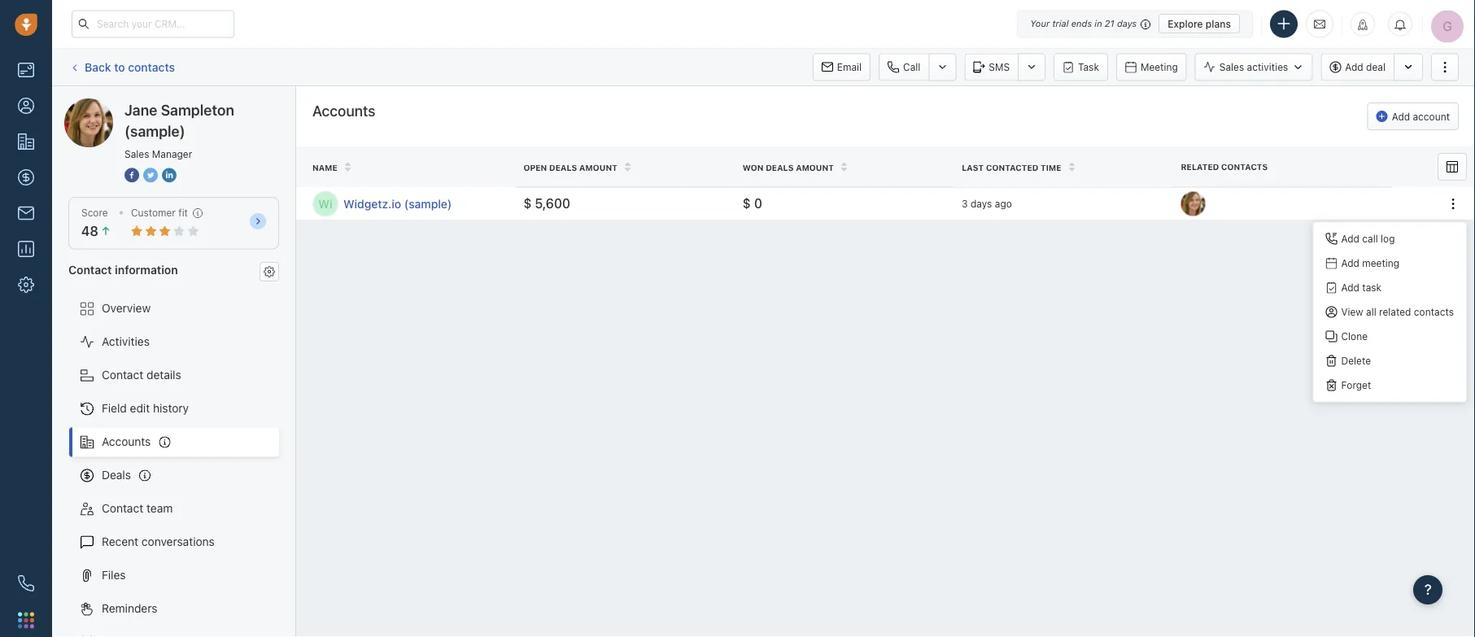 Task type: locate. For each thing, give the bounding box(es) containing it.
(sample) up sales manager
[[125, 122, 185, 140]]

(sample) inside jane sampleton (sample)
[[125, 122, 185, 140]]

contact
[[68, 263, 112, 276], [102, 368, 143, 382], [102, 502, 143, 515]]

contacted
[[986, 163, 1039, 172]]

(sample) up manager
[[184, 98, 231, 112]]

contact down the 48
[[68, 263, 112, 276]]

sales activities
[[1220, 61, 1289, 73]]

1 vertical spatial (sample)
[[125, 122, 185, 140]]

amount for open deals amount
[[580, 163, 618, 172]]

jane down back to contacts
[[125, 101, 157, 118]]

add for add account
[[1392, 111, 1411, 122]]

0 vertical spatial contact
[[68, 263, 112, 276]]

0 horizontal spatial amount
[[580, 163, 618, 172]]

customer fit
[[131, 207, 188, 219]]

back to contacts
[[85, 60, 175, 73]]

2 horizontal spatial contacts
[[1415, 306, 1455, 318]]

phone element
[[10, 567, 42, 600]]

view
[[1342, 306, 1364, 318]]

add account button
[[1368, 103, 1459, 130]]

2 vertical spatial contacts
[[1415, 306, 1455, 318]]

contact for contact information
[[68, 263, 112, 276]]

jane sampleton (sample)
[[97, 98, 231, 112], [125, 101, 234, 140]]

1 horizontal spatial deals
[[766, 163, 794, 172]]

to
[[114, 60, 125, 73]]

days right the 21
[[1117, 18, 1137, 29]]

3 days ago
[[962, 198, 1012, 209]]

contacts
[[128, 60, 175, 73], [1222, 162, 1268, 171], [1415, 306, 1455, 318]]

contact team
[[102, 502, 173, 515]]

1 horizontal spatial sales
[[1220, 61, 1245, 73]]

2 deals from the left
[[766, 163, 794, 172]]

add for add deal
[[1346, 61, 1364, 73]]

2 $ from the left
[[743, 196, 751, 211]]

sales left the activities
[[1220, 61, 1245, 73]]

contact for contact details
[[102, 368, 143, 382]]

call link
[[879, 53, 929, 81]]

ago
[[995, 198, 1012, 209]]

0 horizontal spatial days
[[971, 198, 993, 209]]

sampleton inside jane sampleton (sample)
[[161, 101, 234, 118]]

sales activities button
[[1195, 53, 1321, 81], [1195, 53, 1313, 81]]

plans
[[1206, 18, 1232, 29]]

twitter circled image
[[143, 166, 158, 184]]

1 horizontal spatial amount
[[796, 163, 834, 172]]

amount right open
[[580, 163, 618, 172]]

$
[[524, 196, 532, 211], [743, 196, 751, 211]]

sales for sales manager
[[125, 148, 149, 160]]

amount
[[580, 163, 618, 172], [796, 163, 834, 172]]

contact up "recent"
[[102, 502, 143, 515]]

fit
[[179, 207, 188, 219]]

1 deals from the left
[[549, 163, 577, 172]]

sms button
[[965, 53, 1018, 81]]

0 horizontal spatial accounts
[[102, 435, 151, 449]]

0 vertical spatial accounts
[[313, 102, 376, 119]]

0 horizontal spatial $
[[524, 196, 532, 211]]

your trial ends in 21 days
[[1031, 18, 1137, 29]]

amount right won
[[796, 163, 834, 172]]

sales for sales activities
[[1220, 61, 1245, 73]]

48 button
[[81, 224, 111, 239]]

1 horizontal spatial $
[[743, 196, 751, 211]]

contact details
[[102, 368, 181, 382]]

Search your CRM... text field
[[72, 10, 234, 38]]

deals for open
[[549, 163, 577, 172]]

won deals amount
[[743, 163, 834, 172]]

add up the add task
[[1342, 257, 1360, 269]]

add left "call"
[[1342, 233, 1360, 244]]

meeting button
[[1117, 53, 1187, 81]]

log
[[1381, 233, 1396, 244]]

jane sampleton (sample) up sales manager
[[97, 98, 231, 112]]

widgetz.io
[[343, 197, 401, 210]]

accounts
[[313, 102, 376, 119], [102, 435, 151, 449]]

(sample)
[[184, 98, 231, 112], [125, 122, 185, 140], [404, 197, 452, 210]]

1 vertical spatial accounts
[[102, 435, 151, 449]]

0 vertical spatial sales
[[1220, 61, 1245, 73]]

2 vertical spatial contact
[[102, 502, 143, 515]]

mng settings image
[[264, 266, 275, 277]]

explore plans
[[1168, 18, 1232, 29]]

linkedin circled image
[[162, 166, 177, 184]]

1 $ from the left
[[524, 196, 532, 211]]

2 amount from the left
[[796, 163, 834, 172]]

$ 0
[[743, 196, 763, 211]]

0 horizontal spatial sales
[[125, 148, 149, 160]]

manager
[[152, 148, 192, 160]]

activities
[[1247, 61, 1289, 73]]

deals
[[549, 163, 577, 172], [766, 163, 794, 172]]

(sample) right widgetz.io
[[404, 197, 452, 210]]

reminders
[[102, 602, 158, 615]]

$ for $ 5,600
[[524, 196, 532, 211]]

account
[[1413, 111, 1450, 122]]

jane down to on the top left of page
[[97, 98, 122, 112]]

1 vertical spatial sales
[[125, 148, 149, 160]]

history
[[153, 402, 189, 415]]

open
[[524, 163, 547, 172]]

$ for $ 0
[[743, 196, 751, 211]]

add left task at the top right of the page
[[1342, 282, 1360, 293]]

1 amount from the left
[[580, 163, 618, 172]]

email image
[[1315, 17, 1326, 31]]

deals right open
[[549, 163, 577, 172]]

0 vertical spatial days
[[1117, 18, 1137, 29]]

$ left 0
[[743, 196, 751, 211]]

explore plans link
[[1159, 14, 1240, 33]]

days right 3
[[971, 198, 993, 209]]

recent conversations
[[102, 535, 215, 549]]

freshworks switcher image
[[18, 612, 34, 629]]

0 horizontal spatial contacts
[[128, 60, 175, 73]]

explore
[[1168, 18, 1203, 29]]

information
[[115, 263, 178, 276]]

2 vertical spatial (sample)
[[404, 197, 452, 210]]

add call log
[[1342, 233, 1396, 244]]

contact down activities
[[102, 368, 143, 382]]

1 vertical spatial days
[[971, 198, 993, 209]]

0 vertical spatial contacts
[[128, 60, 175, 73]]

back
[[85, 60, 111, 73]]

$ left 5,600
[[524, 196, 532, 211]]

last contacted time
[[962, 163, 1062, 172]]

0 horizontal spatial jane
[[97, 98, 122, 112]]

sampleton up manager
[[161, 101, 234, 118]]

1 vertical spatial contact
[[102, 368, 143, 382]]

sales up facebook circled icon
[[125, 148, 149, 160]]

add left account on the top right of page
[[1392, 111, 1411, 122]]

field edit history
[[102, 402, 189, 415]]

1 horizontal spatial contacts
[[1222, 162, 1268, 171]]

sales
[[1220, 61, 1245, 73], [125, 148, 149, 160]]

days
[[1117, 18, 1137, 29], [971, 198, 993, 209]]

accounts up deals
[[102, 435, 151, 449]]

jane
[[97, 98, 122, 112], [125, 101, 157, 118]]

jane sampleton (sample) up manager
[[125, 101, 234, 140]]

21
[[1105, 18, 1115, 29]]

clone
[[1342, 331, 1368, 342]]

add left the deal
[[1346, 61, 1364, 73]]

task button
[[1054, 53, 1109, 81]]

call
[[904, 61, 921, 73]]

0 horizontal spatial deals
[[549, 163, 577, 172]]

deals right won
[[766, 163, 794, 172]]

accounts up name
[[313, 102, 376, 119]]



Task type: describe. For each thing, give the bounding box(es) containing it.
5,600
[[535, 196, 571, 211]]

add meeting
[[1342, 257, 1400, 269]]

add for add meeting
[[1342, 257, 1360, 269]]

delete
[[1342, 355, 1372, 366]]

name
[[313, 163, 338, 172]]

widgetz.io (sample) link
[[343, 196, 507, 212]]

add for add task
[[1342, 282, 1360, 293]]

email
[[837, 61, 862, 73]]

sampleton down back to contacts
[[125, 98, 181, 112]]

related
[[1380, 306, 1412, 318]]

forget
[[1342, 379, 1372, 391]]

contact information
[[68, 263, 178, 276]]

1 vertical spatial contacts
[[1222, 162, 1268, 171]]

activities
[[102, 335, 150, 348]]

1 horizontal spatial accounts
[[313, 102, 376, 119]]

call button
[[879, 53, 929, 81]]

deals for won
[[766, 163, 794, 172]]

task
[[1079, 61, 1100, 73]]

sales manager
[[125, 148, 192, 160]]

3
[[962, 198, 968, 209]]

field
[[102, 402, 127, 415]]

add task
[[1342, 282, 1382, 293]]

add deal button
[[1321, 53, 1394, 81]]

0 vertical spatial (sample)
[[184, 98, 231, 112]]

last
[[962, 163, 984, 172]]

contact for contact team
[[102, 502, 143, 515]]

task
[[1363, 282, 1382, 293]]

deals
[[102, 468, 131, 482]]

conversations
[[142, 535, 215, 549]]

48
[[81, 224, 98, 239]]

view all related contacts
[[1342, 306, 1455, 318]]

recent
[[102, 535, 138, 549]]

0
[[754, 196, 763, 211]]

widgetz.io (sample)
[[343, 197, 452, 210]]

score
[[81, 207, 108, 219]]

overview
[[102, 302, 151, 315]]

files
[[102, 569, 126, 582]]

customer
[[131, 207, 176, 219]]

1 horizontal spatial days
[[1117, 18, 1137, 29]]

amount for won deals amount
[[796, 163, 834, 172]]

$ 5,600
[[524, 196, 571, 211]]

details
[[147, 368, 181, 382]]

team
[[147, 502, 173, 515]]

call
[[1363, 233, 1379, 244]]

related contacts
[[1181, 162, 1268, 171]]

in
[[1095, 18, 1103, 29]]

email button
[[813, 53, 871, 81]]

meeting
[[1363, 257, 1400, 269]]

wi
[[319, 197, 333, 210]]

deal
[[1367, 61, 1386, 73]]

open deals amount
[[524, 163, 618, 172]]

sms
[[989, 61, 1010, 73]]

back to contacts link
[[68, 54, 176, 80]]

wi button
[[313, 191, 339, 217]]

ends
[[1072, 18, 1092, 29]]

related
[[1181, 162, 1220, 171]]

your
[[1031, 18, 1050, 29]]

add for add call log
[[1342, 233, 1360, 244]]

won
[[743, 163, 764, 172]]

edit
[[130, 402, 150, 415]]

all
[[1367, 306, 1377, 318]]

add account
[[1392, 111, 1450, 122]]

phone image
[[18, 575, 34, 592]]

meeting
[[1141, 61, 1178, 73]]

facebook circled image
[[125, 166, 139, 184]]

time
[[1041, 163, 1062, 172]]

add deal
[[1346, 61, 1386, 73]]

trial
[[1053, 18, 1069, 29]]

1 horizontal spatial jane
[[125, 101, 157, 118]]



Task type: vqa. For each thing, say whether or not it's contained in the screenshot.
Quote management apps
no



